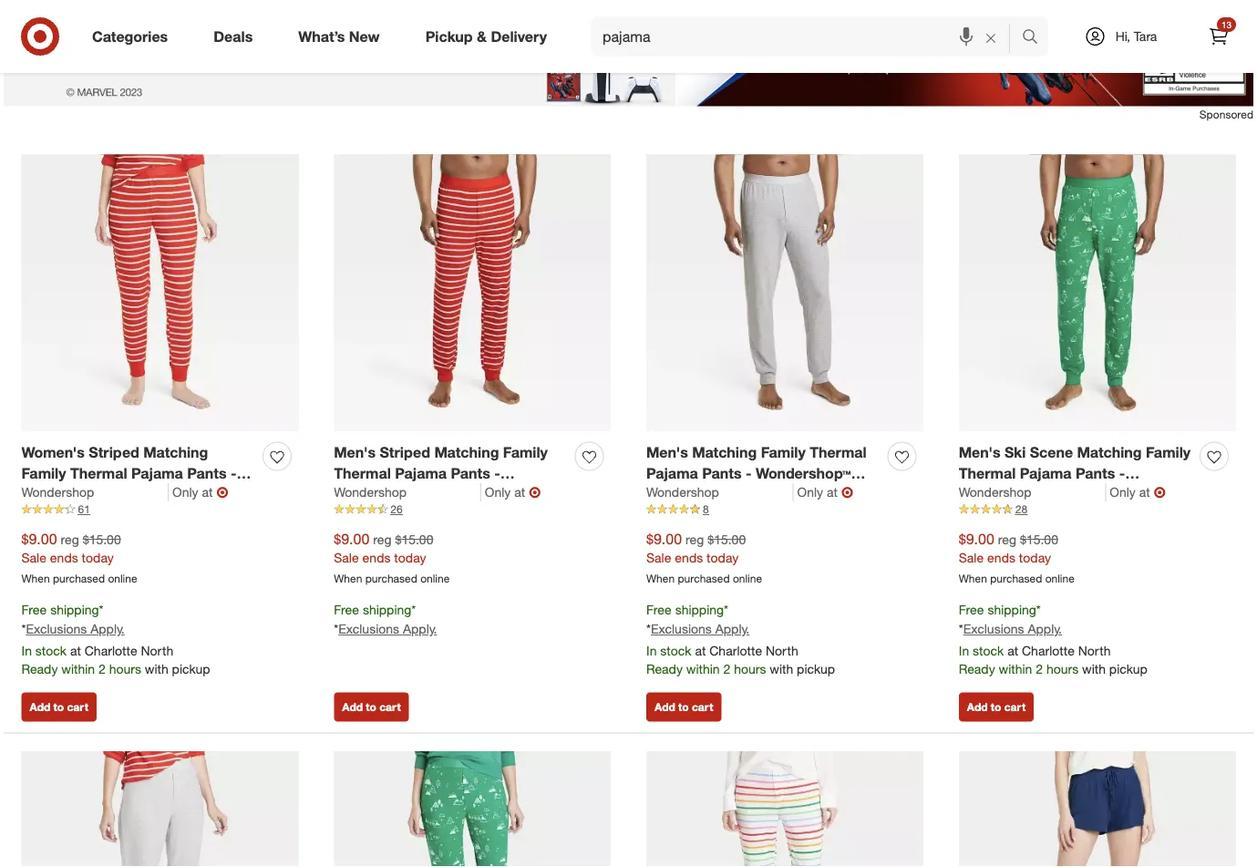 Task type: describe. For each thing, give the bounding box(es) containing it.
with for red
[[145, 661, 168, 677]]

free for men's striped matching family thermal pajama pants - wondershop™ red
[[334, 602, 359, 618]]

exclusions for women's striped matching family thermal pajama pants - wondershop™ red
[[26, 621, 87, 637]]

2 exclusions apply. link from the left
[[339, 621, 437, 637]]

deals
[[214, 27, 253, 45]]

search button
[[1014, 16, 1058, 60]]

exclusions apply. link for men's ski scene matching family thermal pajama pants - wondershop™ green
[[964, 621, 1062, 637]]

reg for men's ski scene matching family thermal pajama pants - wondershop™ green
[[998, 531, 1017, 547]]

apply. for men's matching family thermal pajama pants - wondershop™ gray
[[716, 621, 750, 637]]

- inside the 'men's ski scene matching family thermal pajama pants - wondershop™ green'
[[1120, 464, 1126, 482]]

cart for men's matching family thermal pajama pants - wondershop™ gray
[[692, 700, 713, 714]]

free shipping * * exclusions apply. in stock at  charlotte north ready within 2 hours with pickup for -
[[959, 602, 1148, 677]]

8
[[703, 503, 709, 516]]

28
[[1016, 503, 1028, 516]]

thermal inside women's striped matching family thermal pajama pants - wondershop™ red
[[70, 464, 127, 482]]

add to cart button for women's striped matching family thermal pajama pants - wondershop™ red
[[21, 693, 97, 722]]

green
[[1059, 485, 1101, 503]]

- inside men's striped matching family thermal pajama pants - wondershop™ red
[[494, 464, 500, 482]]

pickup & delivery
[[426, 27, 547, 45]]

charlotte for wondershop™
[[85, 643, 137, 659]]

pajama inside the 'men's ski scene matching family thermal pajama pants - wondershop™ green'
[[1020, 464, 1072, 482]]

men's striped matching family thermal pajama pants - wondershop™ red
[[334, 443, 548, 503]]

2 with from the left
[[770, 661, 794, 677]]

free shipping * * exclusions apply.
[[334, 602, 437, 637]]

north for red
[[141, 643, 173, 659]]

- inside the men's matching family thermal pajama pants - wondershop™ gray
[[746, 464, 752, 482]]

pants inside men's striped matching family thermal pajama pants - wondershop™ red
[[451, 464, 490, 482]]

$9.00 reg $15.00 sale ends today when purchased online for men's matching family thermal pajama pants - wondershop™ gray
[[647, 530, 762, 586]]

categories link
[[77, 16, 191, 57]]

wondershop for men's ski scene matching family thermal pajama pants - wondershop™ green
[[959, 484, 1032, 500]]

pants inside the 'men's ski scene matching family thermal pajama pants - wondershop™ green'
[[1076, 464, 1116, 482]]

purchased for men's matching family thermal pajama pants - wondershop™ gray
[[678, 572, 730, 586]]

today for men's striped matching family thermal pajama pants - wondershop™ red
[[394, 550, 426, 566]]

ends for women's striped matching family thermal pajama pants - wondershop™ red
[[50, 550, 78, 566]]

today for women's striped matching family thermal pajama pants - wondershop™ red
[[82, 550, 114, 566]]

add to cart button for men's ski scene matching family thermal pajama pants - wondershop™ green
[[959, 693, 1034, 722]]

scene
[[1030, 443, 1074, 461]]

thermal inside the 'men's ski scene matching family thermal pajama pants - wondershop™ green'
[[959, 464, 1016, 482]]

sale for men's matching family thermal pajama pants - wondershop™ gray
[[647, 550, 672, 566]]

free shipping * * exclusions apply. in stock at  charlotte north ready within 2 hours with pickup for gray
[[647, 602, 835, 677]]

28 link
[[959, 502, 1236, 518]]

hi, tara
[[1116, 28, 1158, 44]]

when for men's ski scene matching family thermal pajama pants - wondershop™ green
[[959, 572, 988, 586]]

exclusions for men's ski scene matching family thermal pajama pants - wondershop™ green
[[964, 621, 1025, 637]]

ends for men's striped matching family thermal pajama pants - wondershop™ red
[[363, 550, 391, 566]]

matching inside women's striped matching family thermal pajama pants - wondershop™ red
[[143, 443, 208, 461]]

matching inside the men's matching family thermal pajama pants - wondershop™ gray
[[692, 443, 757, 461]]

men's for men's ski scene matching family thermal pajama pants - wondershop™ green
[[959, 443, 1001, 461]]

$15.00 for men's matching family thermal pajama pants - wondershop™ gray
[[708, 531, 746, 547]]

today for men's ski scene matching family thermal pajama pants - wondershop™ green
[[1019, 550, 1052, 566]]

reg for women's striped matching family thermal pajama pants - wondershop™ red
[[61, 531, 79, 547]]

reg for men's matching family thermal pajama pants - wondershop™ gray
[[686, 531, 704, 547]]

$9.00 for men's striped matching family thermal pajama pants - wondershop™ red
[[334, 530, 370, 548]]

wondershop for men's matching family thermal pajama pants - wondershop™ gray
[[647, 484, 719, 500]]

in for men's ski scene matching family thermal pajama pants - wondershop™ green
[[959, 643, 970, 659]]

¬ for men's striped matching family thermal pajama pants - wondershop™ red
[[529, 484, 541, 501]]

women's
[[21, 443, 85, 461]]

61
[[78, 503, 90, 516]]

What can we help you find? suggestions appear below search field
[[592, 16, 1027, 57]]

family inside the men's matching family thermal pajama pants - wondershop™ gray
[[761, 443, 806, 461]]

wondershop™ inside men's striped matching family thermal pajama pants - wondershop™ red
[[334, 485, 430, 503]]

add to cart for men's ski scene matching family thermal pajama pants - wondershop™ green
[[967, 700, 1026, 714]]

delivery
[[491, 27, 547, 45]]

within for men's ski scene matching family thermal pajama pants - wondershop™ green
[[999, 661, 1033, 677]]

hours for gray
[[734, 661, 766, 677]]

only at ¬ for women's striped matching family thermal pajama pants - wondershop™ red
[[172, 484, 228, 501]]

striped for women's
[[89, 443, 139, 461]]

stock for men's ski scene matching family thermal pajama pants - wondershop™ green
[[973, 643, 1004, 659]]

when for men's matching family thermal pajama pants - wondershop™ gray
[[647, 572, 675, 586]]

men's for men's striped matching family thermal pajama pants - wondershop™ red
[[334, 443, 376, 461]]

26
[[391, 503, 403, 516]]

online for men's ski scene matching family thermal pajama pants - wondershop™ green
[[1046, 572, 1075, 586]]

when for women's striped matching family thermal pajama pants - wondershop™ red
[[21, 572, 50, 586]]

pickup & delivery link
[[410, 16, 570, 57]]

26 link
[[334, 502, 611, 518]]

only for men's striped matching family thermal pajama pants - wondershop™ red
[[485, 484, 511, 500]]

free for men's matching family thermal pajama pants - wondershop™ gray
[[647, 602, 672, 618]]

$9.00 for men's matching family thermal pajama pants - wondershop™ gray
[[647, 530, 682, 548]]

ends for men's ski scene matching family thermal pajama pants - wondershop™ green
[[988, 550, 1016, 566]]

only for women's striped matching family thermal pajama pants - wondershop™ red
[[172, 484, 198, 500]]

family inside men's striped matching family thermal pajama pants - wondershop™ red
[[503, 443, 548, 461]]

cart for men's ski scene matching family thermal pajama pants - wondershop™ green
[[1005, 700, 1026, 714]]

north for wondershop™
[[1079, 643, 1111, 659]]

men's for men's matching family thermal pajama pants - wondershop™ gray
[[647, 443, 688, 461]]

8 link
[[647, 502, 924, 518]]

shipping for men's striped matching family thermal pajama pants - wondershop™ red
[[363, 602, 412, 618]]

what's new
[[298, 27, 380, 45]]

only at ¬ for men's ski scene matching family thermal pajama pants - wondershop™ green
[[1110, 484, 1166, 501]]

free for men's ski scene matching family thermal pajama pants - wondershop™ green
[[959, 602, 984, 618]]

exclusions apply. link for women's striped matching family thermal pajama pants - wondershop™ red
[[26, 621, 125, 637]]

reg for men's striped matching family thermal pajama pants - wondershop™ red
[[373, 531, 392, 547]]

in for women's striped matching family thermal pajama pants - wondershop™ red
[[21, 643, 32, 659]]

pants inside women's striped matching family thermal pajama pants - wondershop™ red
[[187, 464, 227, 482]]

online for men's striped matching family thermal pajama pants - wondershop™ red
[[421, 572, 450, 586]]

wondershop for women's striped matching family thermal pajama pants - wondershop™ red
[[21, 484, 94, 500]]

$15.00 for men's ski scene matching family thermal pajama pants - wondershop™ green
[[1020, 531, 1059, 547]]

what's new link
[[283, 16, 403, 57]]

family inside the 'men's ski scene matching family thermal pajama pants - wondershop™ green'
[[1146, 443, 1191, 461]]

- inside women's striped matching family thermal pajama pants - wondershop™ red
[[231, 464, 237, 482]]

family inside women's striped matching family thermal pajama pants - wondershop™ red
[[21, 464, 66, 482]]

pickup
[[426, 27, 473, 45]]

men's ski scene matching family thermal pajama pants - wondershop™ green link
[[959, 442, 1193, 503]]

add to cart for men's matching family thermal pajama pants - wondershop™ gray
[[655, 700, 713, 714]]

wondershop™ inside the men's matching family thermal pajama pants - wondershop™ gray
[[756, 464, 851, 482]]

online for women's striped matching family thermal pajama pants - wondershop™ red
[[108, 572, 137, 586]]

add to cart for women's striped matching family thermal pajama pants - wondershop™ red
[[30, 700, 88, 714]]



Task type: vqa. For each thing, say whether or not it's contained in the screenshot.
Infants' Tylenol Pain Reliever and Fever Reducer Liquid Drops - Acetaminophen - Grape - 1 fl oz image
no



Task type: locate. For each thing, give the bounding box(es) containing it.
1 horizontal spatial pickup
[[797, 661, 835, 677]]

today down '8'
[[707, 550, 739, 566]]

men's inside men's striped matching family thermal pajama pants - wondershop™ red
[[334, 443, 376, 461]]

3 add to cart from the left
[[655, 700, 713, 714]]

1 pickup from the left
[[172, 661, 210, 677]]

charlotte
[[85, 643, 137, 659], [710, 643, 762, 659], [1022, 643, 1075, 659]]

¬
[[217, 484, 228, 501], [529, 484, 541, 501], [842, 484, 854, 501], [1154, 484, 1166, 501]]

pajama up gray
[[647, 464, 698, 482]]

striped inside men's striped matching family thermal pajama pants - wondershop™ red
[[380, 443, 430, 461]]

wondershop link up 61
[[21, 484, 169, 502]]

stock for women's striped matching family thermal pajama pants - wondershop™ red
[[35, 643, 67, 659]]

with
[[145, 661, 168, 677], [770, 661, 794, 677], [1083, 661, 1106, 677]]

4 apply. from the left
[[1028, 621, 1062, 637]]

purchased down 28
[[991, 572, 1043, 586]]

4 shipping from the left
[[988, 602, 1037, 618]]

only up 61 link
[[172, 484, 198, 500]]

wondershop for men's striped matching family thermal pajama pants - wondershop™ red
[[334, 484, 407, 500]]

red inside men's striped matching family thermal pajama pants - wondershop™ red
[[434, 485, 461, 503]]

1 add from the left
[[30, 700, 50, 714]]

only at ¬ for men's matching family thermal pajama pants - wondershop™ gray
[[798, 484, 854, 501]]

2 for gray
[[724, 661, 731, 677]]

new
[[349, 27, 380, 45]]

thermal inside the men's matching family thermal pajama pants - wondershop™ gray
[[810, 443, 867, 461]]

3 $9.00 from the left
[[647, 530, 682, 548]]

cart for women's striped matching family thermal pajama pants - wondershop™ red
[[67, 700, 88, 714]]

sale
[[21, 550, 46, 566], [334, 550, 359, 566], [647, 550, 672, 566], [959, 550, 984, 566]]

0 horizontal spatial men's
[[334, 443, 376, 461]]

to for men's ski scene matching family thermal pajama pants - wondershop™ green
[[991, 700, 1002, 714]]

pajama up 26
[[395, 464, 447, 482]]

4 $9.00 reg $15.00 sale ends today when purchased online from the left
[[959, 530, 1075, 586]]

add for men's striped matching family thermal pajama pants - wondershop™ red
[[342, 700, 363, 714]]

$9.00 reg $15.00 sale ends today when purchased online down '8'
[[647, 530, 762, 586]]

3 when from the left
[[647, 572, 675, 586]]

1 matching from the left
[[143, 443, 208, 461]]

thermal down ski
[[959, 464, 1016, 482]]

1 striped from the left
[[89, 443, 139, 461]]

4 when from the left
[[959, 572, 988, 586]]

reg down 61
[[61, 531, 79, 547]]

what's
[[298, 27, 345, 45]]

advertisement region
[[4, 2, 1254, 106]]

1 horizontal spatial men's
[[647, 443, 688, 461]]

red for women's
[[121, 485, 149, 503]]

deals link
[[198, 16, 276, 57]]

1 horizontal spatial stock
[[661, 643, 692, 659]]

pajama
[[131, 464, 183, 482], [395, 464, 447, 482], [647, 464, 698, 482], [1020, 464, 1072, 482]]

free shipping * * exclusions apply. in stock at  charlotte north ready within 2 hours with pickup
[[21, 602, 210, 677], [647, 602, 835, 677], [959, 602, 1148, 677]]

pajama inside the men's matching family thermal pajama pants - wondershop™ gray
[[647, 464, 698, 482]]

search
[[1014, 29, 1058, 47]]

pants
[[187, 464, 227, 482], [451, 464, 490, 482], [702, 464, 742, 482], [1076, 464, 1116, 482]]

matching up 26 link
[[434, 443, 499, 461]]

men's matching family thermal pajama pants - wondershop™ gray link
[[647, 442, 881, 503]]

$9.00 for women's striped matching family thermal pajama pants - wondershop™ red
[[21, 530, 57, 548]]

0 horizontal spatial in
[[21, 643, 32, 659]]

red
[[121, 485, 149, 503], [434, 485, 461, 503]]

add to cart
[[30, 700, 88, 714], [342, 700, 401, 714], [655, 700, 713, 714], [967, 700, 1026, 714]]

2 north from the left
[[766, 643, 799, 659]]

1 shipping from the left
[[50, 602, 99, 618]]

3 only from the left
[[798, 484, 824, 500]]

$15.00 down 26
[[395, 531, 434, 547]]

2 horizontal spatial hours
[[1047, 661, 1079, 677]]

pants up "green"
[[1076, 464, 1116, 482]]

2 charlotte from the left
[[710, 643, 762, 659]]

2 horizontal spatial 2
[[1036, 661, 1043, 677]]

reg down '8'
[[686, 531, 704, 547]]

4 wondershop link from the left
[[959, 484, 1107, 502]]

matching
[[143, 443, 208, 461], [434, 443, 499, 461], [692, 443, 757, 461], [1078, 443, 1142, 461]]

3 wondershop from the left
[[647, 484, 719, 500]]

thermal
[[810, 443, 867, 461], [70, 464, 127, 482], [334, 464, 391, 482], [959, 464, 1016, 482]]

cart
[[67, 700, 88, 714], [380, 700, 401, 714], [692, 700, 713, 714], [1005, 700, 1026, 714]]

pants up 26 link
[[451, 464, 490, 482]]

thermal up 61
[[70, 464, 127, 482]]

red right 61
[[121, 485, 149, 503]]

matching up "green"
[[1078, 443, 1142, 461]]

men's matching family thermal pajama pants - wondershop™ gray
[[647, 443, 867, 503]]

$15.00 down 61
[[83, 531, 121, 547]]

$9.00 reg $15.00 sale ends today when purchased online for men's ski scene matching family thermal pajama pants - wondershop™ green
[[959, 530, 1075, 586]]

ends for men's matching family thermal pajama pants - wondershop™ gray
[[675, 550, 703, 566]]

$9.00 reg $15.00 sale ends today when purchased online down 28
[[959, 530, 1075, 586]]

$15.00 for men's striped matching family thermal pajama pants - wondershop™ red
[[395, 531, 434, 547]]

women's matching family thermal pajama pants - wondershop™ gray image
[[21, 751, 298, 867], [21, 751, 298, 867]]

wondershop™
[[756, 464, 851, 482], [21, 485, 117, 503], [334, 485, 430, 503], [959, 485, 1055, 503]]

1 wondershop link from the left
[[21, 484, 169, 502]]

61 link
[[21, 502, 298, 518]]

2 horizontal spatial stock
[[973, 643, 1004, 659]]

1 - from the left
[[231, 464, 237, 482]]

2 free shipping * * exclusions apply. in stock at  charlotte north ready within 2 hours with pickup from the left
[[647, 602, 835, 677]]

2 horizontal spatial charlotte
[[1022, 643, 1075, 659]]

pickup for red
[[172, 661, 210, 677]]

2 only at ¬ from the left
[[485, 484, 541, 501]]

pickup
[[172, 661, 210, 677], [797, 661, 835, 677], [1110, 661, 1148, 677]]

0 horizontal spatial red
[[121, 485, 149, 503]]

ready for men's ski scene matching family thermal pajama pants - wondershop™ green
[[959, 661, 996, 677]]

4 ¬ from the left
[[1154, 484, 1166, 501]]

¬ up 8 link
[[842, 484, 854, 501]]

0 horizontal spatial free shipping * * exclusions apply. in stock at  charlotte north ready within 2 hours with pickup
[[21, 602, 210, 677]]

ends down 61
[[50, 550, 78, 566]]

today down 61
[[82, 550, 114, 566]]

pants inside the men's matching family thermal pajama pants - wondershop™ gray
[[702, 464, 742, 482]]

categories
[[92, 27, 168, 45]]

wondershop link for men's ski scene matching family thermal pajama pants - wondershop™ green
[[959, 484, 1107, 502]]

striped
[[89, 443, 139, 461], [380, 443, 430, 461]]

2 horizontal spatial in
[[959, 643, 970, 659]]

shipping for women's striped matching family thermal pajama pants - wondershop™ red
[[50, 602, 99, 618]]

2 hours from the left
[[734, 661, 766, 677]]

3 apply. from the left
[[716, 621, 750, 637]]

only at ¬ up 26 link
[[485, 484, 541, 501]]

striped up 26
[[380, 443, 430, 461]]

0 horizontal spatial with
[[145, 661, 168, 677]]

2 ready from the left
[[647, 661, 683, 677]]

purchased
[[53, 572, 105, 586], [365, 572, 418, 586], [678, 572, 730, 586], [991, 572, 1043, 586]]

2 2 from the left
[[724, 661, 731, 677]]

at
[[202, 484, 213, 500], [515, 484, 525, 500], [827, 484, 838, 500], [1140, 484, 1151, 500], [70, 643, 81, 659], [695, 643, 706, 659], [1008, 643, 1019, 659]]

only up 28 link
[[1110, 484, 1136, 500]]

family
[[503, 443, 548, 461], [761, 443, 806, 461], [1146, 443, 1191, 461], [21, 464, 66, 482]]

women's ski scene matching family thermal pajama pants - wondershop™ green image
[[334, 751, 611, 867], [334, 751, 611, 867]]

when for men's striped matching family thermal pajama pants - wondershop™ red
[[334, 572, 362, 586]]

2 today from the left
[[394, 550, 426, 566]]

$15.00 down 28
[[1020, 531, 1059, 547]]

today
[[82, 550, 114, 566], [394, 550, 426, 566], [707, 550, 739, 566], [1019, 550, 1052, 566]]

matching up '8'
[[692, 443, 757, 461]]

exclusions
[[26, 621, 87, 637], [339, 621, 399, 637], [651, 621, 712, 637], [964, 621, 1025, 637]]

3 - from the left
[[746, 464, 752, 482]]

online down 61 link
[[108, 572, 137, 586]]

2
[[98, 661, 106, 677], [724, 661, 731, 677], [1036, 661, 1043, 677]]

0 horizontal spatial hours
[[109, 661, 141, 677]]

ends down 26
[[363, 550, 391, 566]]

gray
[[647, 485, 679, 503]]

1 when from the left
[[21, 572, 50, 586]]

wondershop up 26
[[334, 484, 407, 500]]

1 horizontal spatial north
[[766, 643, 799, 659]]

shipping
[[50, 602, 99, 618], [363, 602, 412, 618], [675, 602, 724, 618], [988, 602, 1037, 618]]

within
[[61, 661, 95, 677], [687, 661, 720, 677], [999, 661, 1033, 677]]

add to cart button
[[21, 693, 97, 722], [334, 693, 409, 722], [647, 693, 722, 722], [959, 693, 1034, 722]]

0 horizontal spatial ready
[[21, 661, 58, 677]]

2 horizontal spatial within
[[999, 661, 1033, 677]]

pants up 61 link
[[187, 464, 227, 482]]

3 to from the left
[[679, 700, 689, 714]]

add for men's ski scene matching family thermal pajama pants - wondershop™ green
[[967, 700, 988, 714]]

wondershop™ inside the 'men's ski scene matching family thermal pajama pants - wondershop™ green'
[[959, 485, 1055, 503]]

3 ends from the left
[[675, 550, 703, 566]]

2 horizontal spatial with
[[1083, 661, 1106, 677]]

in for men's matching family thermal pajama pants - wondershop™ gray
[[647, 643, 657, 659]]

1 add to cart from the left
[[30, 700, 88, 714]]

¬ up 28 link
[[1154, 484, 1166, 501]]

striped for men's
[[380, 443, 430, 461]]

add
[[30, 700, 50, 714], [342, 700, 363, 714], [655, 700, 676, 714], [967, 700, 988, 714]]

2 add to cart from the left
[[342, 700, 401, 714]]

1 sale from the left
[[21, 550, 46, 566]]

today down 26
[[394, 550, 426, 566]]

2 reg from the left
[[373, 531, 392, 547]]

1 to from the left
[[53, 700, 64, 714]]

- up 28 link
[[1120, 464, 1126, 482]]

apply. inside free shipping * * exclusions apply.
[[403, 621, 437, 637]]

2 matching from the left
[[434, 443, 499, 461]]

2 horizontal spatial pickup
[[1110, 661, 1148, 677]]

$9.00 reg $15.00 sale ends today when purchased online
[[21, 530, 137, 586], [334, 530, 450, 586], [647, 530, 762, 586], [959, 530, 1075, 586]]

1 horizontal spatial red
[[434, 485, 461, 503]]

only up 8 link
[[798, 484, 824, 500]]

3 shipping from the left
[[675, 602, 724, 618]]

3 exclusions apply. link from the left
[[651, 621, 750, 637]]

pajama inside women's striped matching family thermal pajama pants - wondershop™ red
[[131, 464, 183, 482]]

3 ¬ from the left
[[842, 484, 854, 501]]

when
[[21, 572, 50, 586], [334, 572, 362, 586], [647, 572, 675, 586], [959, 572, 988, 586]]

wondershop link up 28
[[959, 484, 1107, 502]]

to for men's matching family thermal pajama pants - wondershop™ gray
[[679, 700, 689, 714]]

online
[[108, 572, 137, 586], [421, 572, 450, 586], [733, 572, 762, 586], [1046, 572, 1075, 586]]

stock for men's matching family thermal pajama pants - wondershop™ gray
[[661, 643, 692, 659]]

- up 8 link
[[746, 464, 752, 482]]

ski
[[1005, 443, 1026, 461]]

*
[[99, 602, 104, 618], [412, 602, 416, 618], [724, 602, 729, 618], [1037, 602, 1041, 618], [21, 621, 26, 637], [334, 621, 339, 637], [647, 621, 651, 637], [959, 621, 964, 637]]

2 purchased from the left
[[365, 572, 418, 586]]

add to cart button for men's striped matching family thermal pajama pants - wondershop™ red
[[334, 693, 409, 722]]

reg down 28
[[998, 531, 1017, 547]]

3 reg from the left
[[686, 531, 704, 547]]

purchased up free shipping * * exclusions apply.
[[365, 572, 418, 586]]

men's striped matching family thermal pajama pants - wondershop™ red image
[[334, 154, 611, 431], [334, 154, 611, 431]]

add to cart for men's striped matching family thermal pajama pants - wondershop™ red
[[342, 700, 401, 714]]

ready for women's striped matching family thermal pajama pants - wondershop™ red
[[21, 661, 58, 677]]

0 horizontal spatial 2
[[98, 661, 106, 677]]

- up 61 link
[[231, 464, 237, 482]]

1 ready from the left
[[21, 661, 58, 677]]

- up 26 link
[[494, 464, 500, 482]]

wondershop up 28
[[959, 484, 1032, 500]]

pajama up 61 link
[[131, 464, 183, 482]]

matching inside the 'men's ski scene matching family thermal pajama pants - wondershop™ green'
[[1078, 443, 1142, 461]]

wondershop link for men's striped matching family thermal pajama pants - wondershop™ red
[[334, 484, 481, 502]]

matching up 61 link
[[143, 443, 208, 461]]

cart for men's striped matching family thermal pajama pants - wondershop™ red
[[380, 700, 401, 714]]

free shipping * * exclusions apply. in stock at  charlotte north ready within 2 hours with pickup for wondershop™
[[21, 602, 210, 677]]

2 pickup from the left
[[797, 661, 835, 677]]

thermal up 26
[[334, 464, 391, 482]]

2 cart from the left
[[380, 700, 401, 714]]

3 exclusions from the left
[[651, 621, 712, 637]]

1 purchased from the left
[[53, 572, 105, 586]]

0 horizontal spatial north
[[141, 643, 173, 659]]

&
[[477, 27, 487, 45]]

men's inside the men's matching family thermal pajama pants - wondershop™ gray
[[647, 443, 688, 461]]

purchased for men's striped matching family thermal pajama pants - wondershop™ red
[[365, 572, 418, 586]]

3 pants from the left
[[702, 464, 742, 482]]

$9.00 reg $15.00 sale ends today when purchased online down 26
[[334, 530, 450, 586]]

1 with from the left
[[145, 661, 168, 677]]

ends down '8'
[[675, 550, 703, 566]]

4 matching from the left
[[1078, 443, 1142, 461]]

exclusions apply. link for men's matching family thermal pajama pants - wondershop™ gray
[[651, 621, 750, 637]]

only at ¬ up 8 link
[[798, 484, 854, 501]]

2 for wondershop™
[[98, 661, 106, 677]]

ready for men's matching family thermal pajama pants - wondershop™ gray
[[647, 661, 683, 677]]

4 only from the left
[[1110, 484, 1136, 500]]

2 exclusions from the left
[[339, 621, 399, 637]]

only for men's matching family thermal pajama pants - wondershop™ gray
[[798, 484, 824, 500]]

sale for men's striped matching family thermal pajama pants - wondershop™ red
[[334, 550, 359, 566]]

3 ready from the left
[[959, 661, 996, 677]]

shipping for men's ski scene matching family thermal pajama pants - wondershop™ green
[[988, 602, 1037, 618]]

today for men's matching family thermal pajama pants - wondershop™ gray
[[707, 550, 739, 566]]

shipping for men's matching family thermal pajama pants - wondershop™ gray
[[675, 602, 724, 618]]

striped inside women's striped matching family thermal pajama pants - wondershop™ red
[[89, 443, 139, 461]]

ready
[[21, 661, 58, 677], [647, 661, 683, 677], [959, 661, 996, 677]]

¬ for men's matching family thermal pajama pants - wondershop™ gray
[[842, 484, 854, 501]]

women's striped matching family thermal pajama pants - wondershop™ cream image
[[647, 751, 924, 867], [647, 751, 924, 867]]

red for men's
[[434, 485, 461, 503]]

2 within from the left
[[687, 661, 720, 677]]

1 2 from the left
[[98, 661, 106, 677]]

only at ¬ up 61 link
[[172, 484, 228, 501]]

1 exclusions apply. link from the left
[[26, 621, 125, 637]]

1 horizontal spatial with
[[770, 661, 794, 677]]

1 cart from the left
[[67, 700, 88, 714]]

hi,
[[1116, 28, 1131, 44]]

¬ up 61 link
[[217, 484, 228, 501]]

in
[[21, 643, 32, 659], [647, 643, 657, 659], [959, 643, 970, 659]]

4 $15.00 from the left
[[1020, 531, 1059, 547]]

charlotte for gray
[[710, 643, 762, 659]]

3 hours from the left
[[1047, 661, 1079, 677]]

men's striped matching family thermal pajama pants - wondershop™ red link
[[334, 442, 568, 503]]

0 horizontal spatial charlotte
[[85, 643, 137, 659]]

2 wondershop link from the left
[[334, 484, 481, 502]]

add for women's striped matching family thermal pajama pants - wondershop™ red
[[30, 700, 50, 714]]

4 exclusions from the left
[[964, 621, 1025, 637]]

1 horizontal spatial hours
[[734, 661, 766, 677]]

wondershop link for men's matching family thermal pajama pants - wondershop™ gray
[[647, 484, 794, 502]]

1 free from the left
[[21, 602, 47, 618]]

1 pajama from the left
[[131, 464, 183, 482]]

2 striped from the left
[[380, 443, 430, 461]]

$9.00
[[21, 530, 57, 548], [334, 530, 370, 548], [647, 530, 682, 548], [959, 530, 995, 548]]

wondershop
[[21, 484, 94, 500], [334, 484, 407, 500], [647, 484, 719, 500], [959, 484, 1032, 500]]

only at ¬
[[172, 484, 228, 501], [485, 484, 541, 501], [798, 484, 854, 501], [1110, 484, 1166, 501]]

3 in from the left
[[959, 643, 970, 659]]

2 horizontal spatial north
[[1079, 643, 1111, 659]]

red inside women's striped matching family thermal pajama pants - wondershop™ red
[[121, 485, 149, 503]]

1 within from the left
[[61, 661, 95, 677]]

wondershop up 61
[[21, 484, 94, 500]]

north
[[141, 643, 173, 659], [766, 643, 799, 659], [1079, 643, 1111, 659]]

4 exclusions apply. link from the left
[[964, 621, 1062, 637]]

3 men's from the left
[[959, 443, 1001, 461]]

apply.
[[90, 621, 125, 637], [403, 621, 437, 637], [716, 621, 750, 637], [1028, 621, 1062, 637]]

1 horizontal spatial striped
[[380, 443, 430, 461]]

1 $15.00 from the left
[[83, 531, 121, 547]]

4 cart from the left
[[1005, 700, 1026, 714]]

wondershop™ inside women's striped matching family thermal pajama pants - wondershop™ red
[[21, 485, 117, 503]]

2 red from the left
[[434, 485, 461, 503]]

3 stock from the left
[[973, 643, 1004, 659]]

to
[[53, 700, 64, 714], [366, 700, 377, 714], [679, 700, 689, 714], [991, 700, 1002, 714]]

men's ski scene matching family thermal pajama pants - wondershop™ green
[[959, 443, 1191, 503]]

0 horizontal spatial within
[[61, 661, 95, 677]]

3 online from the left
[[733, 572, 762, 586]]

purchased down '8'
[[678, 572, 730, 586]]

women's striped matching family thermal pajama pants - wondershop™ red
[[21, 443, 237, 503]]

1 ¬ from the left
[[217, 484, 228, 501]]

wondershop link up '8'
[[647, 484, 794, 502]]

2 add from the left
[[342, 700, 363, 714]]

men's inside the 'men's ski scene matching family thermal pajama pants - wondershop™ green'
[[959, 443, 1001, 461]]

sponsored
[[1200, 107, 1254, 121]]

thermal inside men's striped matching family thermal pajama pants - wondershop™ red
[[334, 464, 391, 482]]

3 sale from the left
[[647, 550, 672, 566]]

only at ¬ up 28 link
[[1110, 484, 1166, 501]]

2 ¬ from the left
[[529, 484, 541, 501]]

ends
[[50, 550, 78, 566], [363, 550, 391, 566], [675, 550, 703, 566], [988, 550, 1016, 566]]

¬ up 26 link
[[529, 484, 541, 501]]

4 add to cart from the left
[[967, 700, 1026, 714]]

shipping inside free shipping * * exclusions apply.
[[363, 602, 412, 618]]

exclusions inside free shipping * * exclusions apply.
[[339, 621, 399, 637]]

2 horizontal spatial ready
[[959, 661, 996, 677]]

pajama inside men's striped matching family thermal pajama pants - wondershop™ red
[[395, 464, 447, 482]]

wondershop link up 26
[[334, 484, 481, 502]]

apply. for men's ski scene matching family thermal pajama pants - wondershop™ green
[[1028, 621, 1062, 637]]

red right 26
[[434, 485, 461, 503]]

women's beautifully soft pajama shorts - stars above™ image
[[959, 751, 1236, 867], [959, 751, 1236, 867]]

1 $9.00 reg $15.00 sale ends today when purchased online from the left
[[21, 530, 137, 586]]

sale for men's ski scene matching family thermal pajama pants - wondershop™ green
[[959, 550, 984, 566]]

women's striped matching family thermal pajama pants - wondershop™ red image
[[21, 154, 298, 431], [21, 154, 298, 431]]

add to cart button for men's matching family thermal pajama pants - wondershop™ gray
[[647, 693, 722, 722]]

ends down 28
[[988, 550, 1016, 566]]

wondershop link
[[21, 484, 169, 502], [334, 484, 481, 502], [647, 484, 794, 502], [959, 484, 1107, 502]]

4 free from the left
[[959, 602, 984, 618]]

3 purchased from the left
[[678, 572, 730, 586]]

exclusions for men's matching family thermal pajama pants - wondershop™ gray
[[651, 621, 712, 637]]

online down 28 link
[[1046, 572, 1075, 586]]

3 charlotte from the left
[[1022, 643, 1075, 659]]

$15.00
[[83, 531, 121, 547], [395, 531, 434, 547], [708, 531, 746, 547], [1020, 531, 1059, 547]]

striped right women's
[[89, 443, 139, 461]]

online down 8 link
[[733, 572, 762, 586]]

1 only from the left
[[172, 484, 198, 500]]

-
[[231, 464, 237, 482], [494, 464, 500, 482], [746, 464, 752, 482], [1120, 464, 1126, 482]]

matching inside men's striped matching family thermal pajama pants - wondershop™ red
[[434, 443, 499, 461]]

4 wondershop from the left
[[959, 484, 1032, 500]]

men's
[[334, 443, 376, 461], [647, 443, 688, 461], [959, 443, 1001, 461]]

online for men's matching family thermal pajama pants - wondershop™ gray
[[733, 572, 762, 586]]

thermal up 8 link
[[810, 443, 867, 461]]

women's striped matching family thermal pajama pants - wondershop™ red link
[[21, 442, 256, 503]]

0 horizontal spatial stock
[[35, 643, 67, 659]]

4 - from the left
[[1120, 464, 1126, 482]]

2 apply. from the left
[[403, 621, 437, 637]]

1 stock from the left
[[35, 643, 67, 659]]

purchased for men's ski scene matching family thermal pajama pants - wondershop™ green
[[991, 572, 1043, 586]]

¬ for men's ski scene matching family thermal pajama pants - wondershop™ green
[[1154, 484, 1166, 501]]

exclusions apply. link
[[26, 621, 125, 637], [339, 621, 437, 637], [651, 621, 750, 637], [964, 621, 1062, 637]]

tara
[[1134, 28, 1158, 44]]

4 ends from the left
[[988, 550, 1016, 566]]

wondershop up '8'
[[647, 484, 719, 500]]

1 horizontal spatial in
[[647, 643, 657, 659]]

2 horizontal spatial free shipping * * exclusions apply. in stock at  charlotte north ready within 2 hours with pickup
[[959, 602, 1148, 677]]

pants up '8'
[[702, 464, 742, 482]]

apply. for men's striped matching family thermal pajama pants - wondershop™ red
[[403, 621, 437, 637]]

only for men's ski scene matching family thermal pajama pants - wondershop™ green
[[1110, 484, 1136, 500]]

$15.00 for women's striped matching family thermal pajama pants - wondershop™ red
[[83, 531, 121, 547]]

charlotte for -
[[1022, 643, 1075, 659]]

only
[[172, 484, 198, 500], [485, 484, 511, 500], [798, 484, 824, 500], [1110, 484, 1136, 500]]

$9.00 reg $15.00 sale ends today when purchased online down 61
[[21, 530, 137, 586]]

2 $9.00 from the left
[[334, 530, 370, 548]]

pajama down 'scene'
[[1020, 464, 1072, 482]]

$9.00 reg $15.00 sale ends today when purchased online for men's striped matching family thermal pajama pants - wondershop™ red
[[334, 530, 450, 586]]

¬ for women's striped matching family thermal pajama pants - wondershop™ red
[[217, 484, 228, 501]]

3 matching from the left
[[692, 443, 757, 461]]

2 horizontal spatial men's
[[959, 443, 1001, 461]]

online up free shipping * * exclusions apply.
[[421, 572, 450, 586]]

13 link
[[1199, 16, 1239, 57]]

1 charlotte from the left
[[85, 643, 137, 659]]

only up 26 link
[[485, 484, 511, 500]]

stock
[[35, 643, 67, 659], [661, 643, 692, 659], [973, 643, 1004, 659]]

reg down 26
[[373, 531, 392, 547]]

hours for -
[[1047, 661, 1079, 677]]

today down 28
[[1019, 550, 1052, 566]]

2 when from the left
[[334, 572, 362, 586]]

1 horizontal spatial charlotte
[[710, 643, 762, 659]]

men's matching family thermal pajama pants - wondershop™ gray image
[[647, 154, 924, 431], [647, 154, 924, 431]]

reg
[[61, 531, 79, 547], [373, 531, 392, 547], [686, 531, 704, 547], [998, 531, 1017, 547]]

hours
[[109, 661, 141, 677], [734, 661, 766, 677], [1047, 661, 1079, 677]]

4 sale from the left
[[959, 550, 984, 566]]

1 horizontal spatial free shipping * * exclusions apply. in stock at  charlotte north ready within 2 hours with pickup
[[647, 602, 835, 677]]

0 horizontal spatial striped
[[89, 443, 139, 461]]

free
[[21, 602, 47, 618], [334, 602, 359, 618], [647, 602, 672, 618], [959, 602, 984, 618]]

pickup for wondershop™
[[1110, 661, 1148, 677]]

$9.00 reg $15.00 sale ends today when purchased online for women's striped matching family thermal pajama pants - wondershop™ red
[[21, 530, 137, 586]]

2 $9.00 reg $15.00 sale ends today when purchased online from the left
[[334, 530, 450, 586]]

1 horizontal spatial 2
[[724, 661, 731, 677]]

3 2 from the left
[[1036, 661, 1043, 677]]

0 horizontal spatial pickup
[[172, 661, 210, 677]]

men's ski scene matching family thermal pajama pants - wondershop™ green image
[[959, 154, 1236, 431], [959, 154, 1236, 431]]

2 free from the left
[[334, 602, 359, 618]]

2 - from the left
[[494, 464, 500, 482]]

free for women's striped matching family thermal pajama pants - wondershop™ red
[[21, 602, 47, 618]]

$15.00 down '8'
[[708, 531, 746, 547]]

purchased down 61
[[53, 572, 105, 586]]

free inside free shipping * * exclusions apply.
[[334, 602, 359, 618]]

hours for wondershop™
[[109, 661, 141, 677]]

sale for women's striped matching family thermal pajama pants - wondershop™ red
[[21, 550, 46, 566]]

1 horizontal spatial ready
[[647, 661, 683, 677]]

13
[[1222, 19, 1232, 30]]

1 horizontal spatial within
[[687, 661, 720, 677]]

1 men's from the left
[[334, 443, 376, 461]]

2 to from the left
[[366, 700, 377, 714]]

3 only at ¬ from the left
[[798, 484, 854, 501]]



